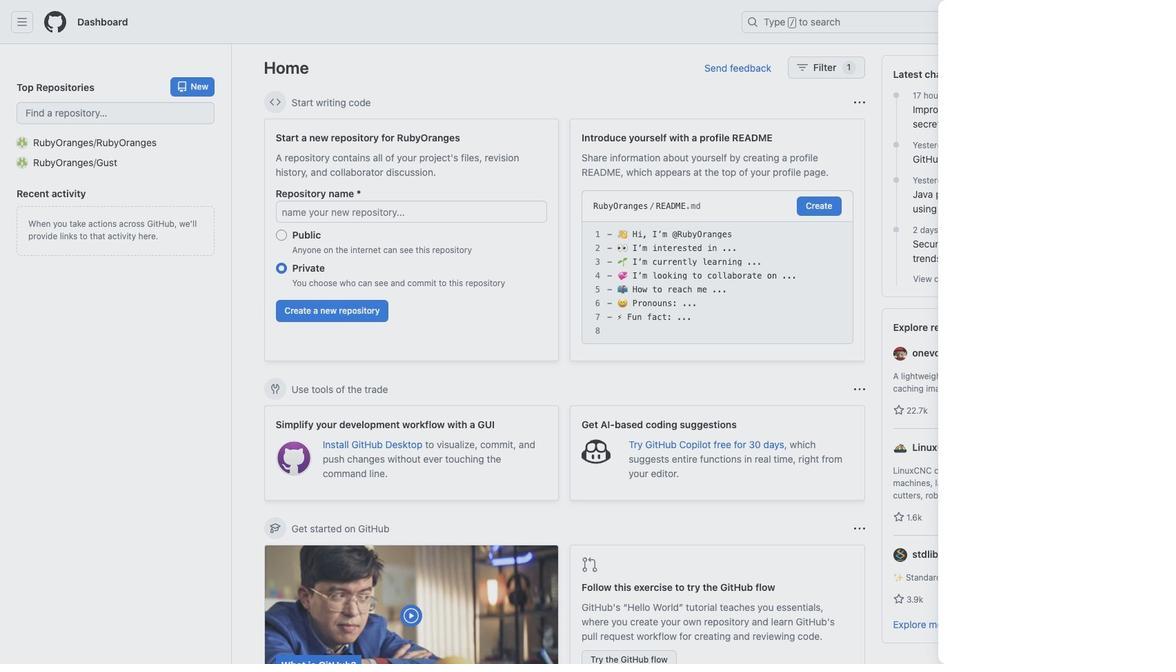 Task type: describe. For each thing, give the bounding box(es) containing it.
account element
[[0, 44, 232, 665]]

3 star image from the top
[[893, 594, 904, 605]]

2 star image from the top
[[893, 512, 904, 523]]

1 dot fill image from the top
[[891, 139, 902, 150]]

explore repositories navigation
[[882, 308, 1127, 644]]



Task type: locate. For each thing, give the bounding box(es) containing it.
star image
[[893, 405, 904, 416], [893, 512, 904, 523], [893, 594, 904, 605]]

homepage image
[[44, 11, 66, 33]]

1 dot fill image from the top
[[891, 90, 902, 101]]

dot fill image
[[891, 139, 902, 150], [891, 175, 902, 186]]

0 vertical spatial star image
[[893, 405, 904, 416]]

dot fill image
[[891, 90, 902, 101], [891, 224, 902, 235]]

2 dot fill image from the top
[[891, 175, 902, 186]]

2 dot fill image from the top
[[891, 224, 902, 235]]

0 vertical spatial dot fill image
[[891, 139, 902, 150]]

0 vertical spatial dot fill image
[[891, 90, 902, 101]]

explore element
[[882, 55, 1127, 665]]

1 vertical spatial dot fill image
[[891, 175, 902, 186]]

1 vertical spatial star image
[[893, 512, 904, 523]]

2 vertical spatial star image
[[893, 594, 904, 605]]

1 vertical spatial dot fill image
[[891, 224, 902, 235]]

1 star image from the top
[[893, 405, 904, 416]]



Task type: vqa. For each thing, say whether or not it's contained in the screenshot.
topmost more
no



